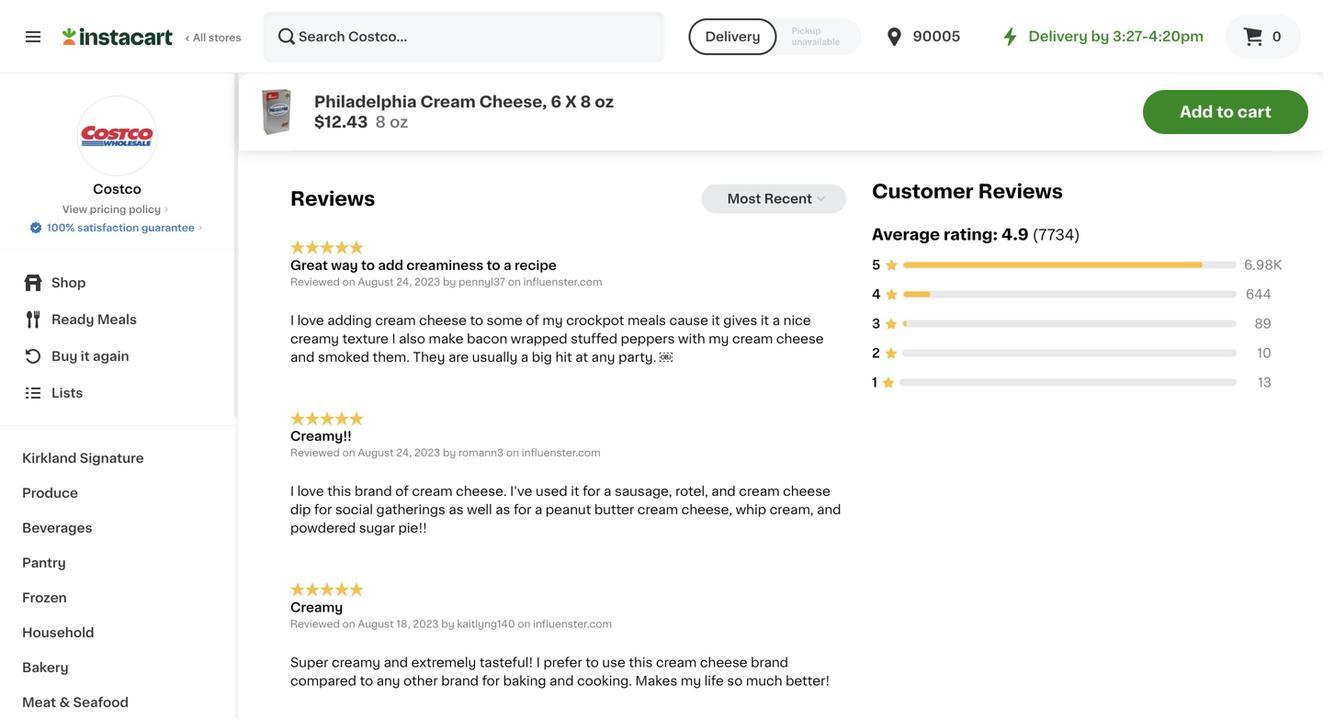 Task type: vqa. For each thing, say whether or not it's contained in the screenshot.
72
no



Task type: locate. For each thing, give the bounding box(es) containing it.
0 horizontal spatial lb.
[[507, 15, 527, 28]]

a right in
[[1257, 81, 1264, 91]]

frozen link
[[11, 581, 223, 616]]

and up cheese,
[[712, 485, 736, 498]]

pie!!
[[398, 522, 427, 535]]

1 august from the top
[[358, 277, 394, 287]]

i up dip
[[290, 485, 294, 498]]

ready meals link
[[11, 301, 223, 338]]

1 horizontal spatial on
[[702, 15, 721, 28]]

a left day
[[1017, 105, 1023, 115]]

0 horizontal spatial 1/2
[[486, 15, 504, 28]]

to up bacon
[[470, 314, 483, 327]]

1 vertical spatial used
[[536, 485, 568, 498]]

cheese. down plate.
[[796, 33, 849, 46]]

0 horizontal spatial any
[[377, 675, 400, 688]]

produce
[[22, 487, 78, 500]]

by left romann3
[[443, 448, 456, 458]]

nice
[[784, 314, 811, 327]]

for best quality do not freeze cream cheese.
[[290, 96, 592, 109]]

pantry
[[22, 557, 66, 570]]

used down contributes
[[1058, 105, 1083, 115]]

Search field
[[265, 13, 663, 61]]

a left recipe
[[504, 259, 512, 272]]

are
[[449, 351, 469, 364]]

other
[[404, 675, 438, 688]]

much
[[1162, 81, 1191, 91], [746, 675, 783, 688]]

for inside the % daily value (dv) tells you how much a nutrient in a serving of food contributes to a daily diet. 2,000 calories a day is used for general nutrition advice.
[[1086, 105, 1100, 115]]

cream,
[[770, 504, 814, 517]]

0 horizontal spatial 8
[[375, 114, 386, 130]]

on right romann3
[[506, 448, 519, 458]]

1 vertical spatial oz
[[390, 114, 408, 130]]

any down the stuffed
[[592, 351, 615, 364]]

crockpot
[[566, 314, 624, 327]]

lb. right unwrapped
[[507, 15, 527, 28]]

4.9
[[1002, 227, 1029, 243]]

0 vertical spatial brand
[[355, 485, 392, 498]]

compared
[[290, 675, 357, 688]]

0 vertical spatial add
[[427, 33, 453, 46]]

0 vertical spatial sugars
[[1007, 15, 1043, 25]]

2g
[[1008, 52, 1021, 62]]

0 vertical spatial cheese.
[[796, 33, 849, 46]]

love up dip
[[297, 485, 324, 498]]

pricing
[[90, 204, 126, 215]]

unwrapped
[[408, 15, 483, 28]]

2023 left romann3
[[415, 448, 440, 458]]

0 vertical spatial reviewed
[[290, 277, 340, 287]]

(7734)
[[1033, 228, 1081, 243]]

this inside i love this brand of cream cheese.  i've used it for a sausage, rotel, and cream cheese dip for social gatherings as well as for a peanut butter cream cheese, whip cream, and powdered sugar pie!!
[[327, 485, 351, 498]]

on right kaitlyng140
[[518, 620, 531, 630]]

0 horizontal spatial on
[[290, 33, 310, 46]]

None search field
[[263, 11, 665, 62]]

1 vertical spatial much
[[746, 675, 783, 688]]

1 vertical spatial sugars
[[1101, 33, 1137, 44]]

brand inside i love this brand of cream cheese.  i've used it for a sausage, rotel, and cream cheese dip for social gatherings as well as for a peanut butter cream cheese, whip cream, and powdered sugar pie!!
[[355, 485, 392, 498]]

reviewed
[[290, 277, 340, 287], [290, 448, 340, 458], [290, 620, 340, 630]]

love for adding
[[297, 314, 324, 327]]

august inside creamy!! reviewed on august 24, 2023 by romann3 on influenster.com
[[358, 448, 394, 458]]

1/2 down the cheese
[[633, 33, 651, 46]]

love inside i love adding cream cheese to some of my crockpot meals cause it gives it a nice creamy texture   i also make bacon wrapped stuffed peppers with my cream cheese and smoked them. they are usually a big hit at any party. ￼
[[297, 314, 324, 327]]

my up wrapped
[[543, 314, 563, 327]]

influenster.com for i've
[[522, 448, 601, 458]]

1 vertical spatial 1/2
[[633, 33, 651, 46]]

cheese inside super creamy and extremely tasteful! i prefer to use this cream cheese brand compared to any other brand for baking and cooking. makes my life so much better!
[[700, 657, 748, 670]]

lb. down the cheese
[[655, 33, 674, 46]]

it
[[712, 314, 720, 327], [761, 314, 769, 327], [81, 350, 90, 363], [571, 485, 580, 498]]

8 down quality
[[375, 114, 386, 130]]

to right "compared"
[[360, 675, 373, 688]]

most recent button
[[702, 184, 846, 214]]

2 reviewed from the top
[[290, 448, 340, 458]]

influenster.com
[[524, 277, 602, 287], [522, 448, 601, 458], [533, 620, 612, 630]]

1/2 up sec.
[[486, 15, 504, 28]]

cheese up life
[[700, 657, 748, 670]]

1 vertical spatial for
[[290, 96, 311, 109]]

reviewed inside creamy!! reviewed on august 24, 2023 by romann3 on influenster.com
[[290, 448, 340, 458]]

3 august from the top
[[358, 620, 394, 630]]

1 vertical spatial on
[[290, 33, 310, 46]]

of
[[583, 15, 599, 28], [730, 33, 747, 46]]

1 vertical spatial reviewed
[[290, 448, 340, 458]]

1 love from the top
[[297, 314, 324, 327]]

2023 inside creamy!! reviewed on august 24, 2023 by romann3 on influenster.com
[[415, 448, 440, 458]]

of down microwaveable
[[730, 33, 747, 46]]

0 vertical spatial 8
[[581, 94, 591, 110]]

my left life
[[681, 675, 701, 688]]

i've
[[510, 485, 533, 498]]

reviews
[[978, 182, 1063, 201], [290, 189, 375, 209]]

0 vertical spatial love
[[297, 314, 324, 327]]

much up diet.
[[1162, 81, 1191, 91]]

section
[[530, 15, 580, 28], [677, 33, 727, 46]]

cream right do
[[420, 94, 476, 110]]

sugar
[[359, 522, 395, 535]]

0 vertical spatial of
[[583, 15, 599, 28]]

it inside buy it again link
[[81, 350, 90, 363]]

2 vertical spatial influenster.com
[[533, 620, 612, 630]]

2023 down "creaminess"
[[415, 277, 440, 287]]

brand down extremely
[[441, 675, 479, 688]]

1 vertical spatial cheese.
[[539, 96, 592, 109]]

lists link
[[11, 375, 223, 412]]

0 horizontal spatial used
[[536, 485, 568, 498]]

0 horizontal spatial for
[[290, 96, 311, 109]]

1 horizontal spatial this
[[629, 657, 653, 670]]

a up 2,000
[[1194, 81, 1200, 91]]

any
[[592, 351, 615, 364], [377, 675, 400, 688]]

cheese. down each
[[539, 96, 592, 109]]

reviewed down creamy
[[290, 620, 340, 630]]

calories
[[973, 105, 1014, 115]]

a inside 'great way to add creaminess to a recipe reviewed on august 24, 2023 by pennyl37 on influenster.com'
[[504, 259, 512, 272]]

1 horizontal spatial used
[[1058, 105, 1083, 115]]

0 vertical spatial 24,
[[397, 277, 412, 287]]

instacart logo image
[[62, 26, 173, 48]]

creamy inside super creamy and extremely tasteful! i prefer to use this cream cheese brand compared to any other brand for baking and cooking. makes my life so much better!
[[332, 657, 381, 670]]

0 vertical spatial august
[[358, 277, 394, 287]]

sugars right added
[[1101, 33, 1137, 44]]

creamy!! reviewed on august 24, 2023 by romann3 on influenster.com
[[290, 430, 601, 458]]

13
[[1258, 376, 1272, 389]]

1 vertical spatial influenster.com
[[522, 448, 601, 458]]

august for creamy
[[358, 620, 394, 630]]

0 horizontal spatial much
[[746, 675, 783, 688]]

2023 for creamy
[[413, 620, 439, 630]]

0 horizontal spatial add
[[427, 33, 453, 46]]

2023
[[415, 277, 440, 287], [415, 448, 440, 458], [413, 620, 439, 630]]

1 horizontal spatial lb.
[[655, 33, 674, 46]]

all stores link
[[62, 11, 243, 62]]

0 horizontal spatial delivery
[[705, 30, 761, 43]]

0 horizontal spatial section
[[530, 15, 580, 28]]

cheese up cream,
[[783, 485, 831, 498]]

2 horizontal spatial of
[[1014, 93, 1025, 103]]

on
[[342, 277, 355, 287], [508, 277, 521, 287], [342, 448, 355, 458], [506, 448, 519, 458], [342, 620, 355, 630], [518, 620, 531, 630]]

on right the cheese
[[702, 15, 721, 28]]

3
[[872, 317, 881, 330]]

0 horizontal spatial 15
[[346, 33, 360, 46]]

1 vertical spatial love
[[297, 485, 324, 498]]

★★★★★
[[290, 240, 364, 255], [290, 240, 364, 255], [290, 412, 364, 426], [290, 412, 364, 426], [290, 583, 364, 598], [290, 583, 364, 598]]

cream down gives
[[733, 333, 773, 345]]

1 vertical spatial 8
[[375, 114, 386, 130]]

2 vertical spatial 2023
[[413, 620, 439, 630]]

15 left sec.
[[457, 33, 470, 46]]

reviewed inside creamy reviewed on august 18, 2023 by kaitlyng140 on influenster.com
[[290, 620, 340, 630]]

0 vertical spatial oz
[[595, 94, 614, 110]]

and right cream,
[[817, 504, 841, 517]]

lists
[[51, 387, 83, 400]]

2 vertical spatial reviewed
[[290, 620, 340, 630]]

on down place
[[290, 33, 310, 46]]

to up general
[[1116, 93, 1126, 103]]

august down add
[[358, 277, 394, 287]]

party.
[[619, 351, 657, 364]]

average
[[872, 227, 940, 243]]

1 horizontal spatial of
[[526, 314, 539, 327]]

delivery inside button
[[705, 30, 761, 43]]

1 reviewed from the top
[[290, 277, 340, 287]]

this up social
[[327, 485, 351, 498]]

1 horizontal spatial add
[[1180, 104, 1213, 120]]

4
[[872, 288, 881, 301]]

1 vertical spatial 2023
[[415, 448, 440, 458]]

reviewed down great
[[290, 277, 340, 287]]

2 24, from the top
[[397, 448, 412, 458]]

this up makes at the bottom of page
[[629, 657, 653, 670]]

to inside the % daily value (dv) tells you how much a nutrient in a serving of food contributes to a daily diet. 2,000 calories a day is used for general nutrition advice.
[[1116, 93, 1126, 103]]

stores
[[209, 33, 241, 43]]

0%
[[1246, 33, 1264, 44]]

1 horizontal spatial section
[[677, 33, 727, 46]]

gives
[[724, 314, 758, 327]]

1/2
[[486, 15, 504, 28], [633, 33, 651, 46]]

1 as from the left
[[449, 504, 464, 517]]

cream down sausage,
[[638, 504, 678, 517]]

cream up 'also' on the left of page
[[375, 314, 416, 327]]

by inside 'great way to add creaminess to a recipe reviewed on august 24, 2023 by pennyl37 on influenster.com'
[[443, 277, 456, 287]]

view
[[62, 204, 87, 215]]

peanut
[[546, 504, 591, 517]]

1 horizontal spatial as
[[496, 504, 510, 517]]

reviews up 4.9
[[978, 182, 1063, 201]]

it inside i love this brand of cream cheese.  i've used it for a sausage, rotel, and cream cheese dip for social gatherings as well as for a peanut butter cream cheese, whip cream, and powdered sugar pie!!
[[571, 485, 580, 498]]

influenster.com inside creamy!! reviewed on august 24, 2023 by romann3 on influenster.com
[[522, 448, 601, 458]]

0 vertical spatial creamy
[[290, 333, 339, 345]]

sugars up the includes
[[1007, 15, 1043, 25]]

reviews up way
[[290, 189, 375, 209]]

general
[[1103, 105, 1141, 115]]

costco logo image
[[77, 96, 158, 176]]

as right well
[[496, 504, 510, 517]]

and left smoked
[[290, 351, 315, 364]]

1 vertical spatial this
[[629, 657, 653, 670]]

philadelphia
[[314, 94, 417, 110]]

to left use
[[586, 657, 599, 670]]

by left kaitlyng140
[[441, 620, 455, 630]]

2 love from the top
[[297, 485, 324, 498]]

1 vertical spatial lb.
[[655, 33, 674, 46]]

creamy up smoked
[[290, 333, 339, 345]]

15 down completely
[[346, 33, 360, 46]]

food
[[1027, 93, 1051, 103]]

0 horizontal spatial as
[[449, 504, 464, 517]]

it right buy
[[81, 350, 90, 363]]

100% satisfaction guarantee
[[47, 223, 195, 233]]

of inside the % daily value (dv) tells you how much a nutrient in a serving of food contributes to a daily diet. 2,000 calories a day is used for general nutrition advice.
[[1014, 93, 1025, 103]]

24, inside 'great way to add creaminess to a recipe reviewed on august 24, 2023 by pennyl37 on influenster.com'
[[397, 277, 412, 287]]

for down tasteful!
[[482, 675, 500, 688]]

0 vertical spatial of
[[1014, 93, 1025, 103]]

used
[[1058, 105, 1083, 115], [536, 485, 568, 498]]

1 horizontal spatial delivery
[[1029, 30, 1088, 43]]

some
[[487, 314, 523, 327]]

2
[[872, 347, 880, 360]]

add
[[427, 33, 453, 46], [1180, 104, 1213, 120]]

pantry link
[[11, 546, 223, 581]]

2 august from the top
[[358, 448, 394, 458]]

1 horizontal spatial for
[[505, 33, 526, 46]]

life
[[705, 675, 724, 688]]

of up gatherings
[[395, 485, 409, 498]]

0 horizontal spatial of
[[583, 15, 599, 28]]

august inside 'great way to add creaminess to a recipe reviewed on august 24, 2023 by pennyl37 on influenster.com'
[[358, 277, 394, 287]]

shop link
[[11, 265, 223, 301]]

24, inside creamy!! reviewed on august 24, 2023 by romann3 on influenster.com
[[397, 448, 412, 458]]

cream
[[375, 314, 416, 327], [733, 333, 773, 345], [412, 485, 453, 498], [739, 485, 780, 498], [638, 504, 678, 517], [656, 657, 697, 670]]

1 vertical spatial of
[[526, 314, 539, 327]]

by inside creamy!! reviewed on august 24, 2023 by romann3 on influenster.com
[[443, 448, 456, 458]]

0 button
[[1226, 15, 1301, 59]]

1 horizontal spatial my
[[681, 675, 701, 688]]

august up social
[[358, 448, 394, 458]]

influenster.com inside 'great way to add creaminess to a recipe reviewed on august 24, 2023 by pennyl37 on influenster.com'
[[524, 277, 602, 287]]

1 24, from the top
[[397, 277, 412, 287]]

1 horizontal spatial brand
[[441, 675, 479, 688]]

a left "peanut"
[[535, 504, 542, 517]]

love inside i love this brand of cream cheese.  i've used it for a sausage, rotel, and cream cheese dip for social gatherings as well as for a peanut butter cream cheese, whip cream, and powdered sugar pie!!
[[297, 485, 324, 498]]

beverages
[[22, 522, 92, 535]]

1 vertical spatial of
[[730, 33, 747, 46]]

1 vertical spatial any
[[377, 675, 400, 688]]

delivery for delivery by 3:27-4:20pm
[[1029, 30, 1088, 43]]

completely
[[329, 15, 405, 28]]

by down "creaminess"
[[443, 277, 456, 287]]

0 vertical spatial any
[[592, 351, 615, 364]]

1 horizontal spatial 15
[[457, 33, 470, 46]]

1 horizontal spatial any
[[592, 351, 615, 364]]

influenster.com inside creamy reviewed on august 18, 2023 by kaitlyng140 on influenster.com
[[533, 620, 612, 630]]

24, up gatherings
[[397, 448, 412, 458]]

for left best
[[290, 96, 311, 109]]

1 horizontal spatial much
[[1162, 81, 1191, 91]]

for down contributes
[[1086, 105, 1100, 115]]

my inside super creamy and extremely tasteful! i prefer to use this cream cheese brand compared to any other brand for baking and cooking. makes my life so much better!
[[681, 675, 701, 688]]

oz
[[595, 94, 614, 110], [390, 114, 408, 130]]

2 vertical spatial of
[[395, 485, 409, 498]]

by inside creamy reviewed on august 18, 2023 by kaitlyng140 on influenster.com
[[441, 620, 455, 630]]

all stores
[[193, 33, 241, 43]]

reviewed down creamy!!
[[290, 448, 340, 458]]

1 horizontal spatial 8
[[581, 94, 591, 110]]

lb.
[[507, 15, 527, 28], [655, 33, 674, 46]]

0 vertical spatial used
[[1058, 105, 1083, 115]]

you
[[1116, 81, 1136, 91]]

used up "peanut"
[[536, 485, 568, 498]]

used inside i love this brand of cream cheese.  i've used it for a sausage, rotel, and cream cheese dip for social gatherings as well as for a peanut butter cream cheese, whip cream, and powdered sugar pie!!
[[536, 485, 568, 498]]

by left 3:27-
[[1091, 30, 1110, 43]]

on down way
[[342, 277, 355, 287]]

reviewed inside 'great way to add creaminess to a recipe reviewed on august 24, 2023 by pennyl37 on influenster.com'
[[290, 277, 340, 287]]

0 horizontal spatial this
[[327, 485, 351, 498]]

2 vertical spatial august
[[358, 620, 394, 630]]

add
[[378, 259, 403, 272]]

0 vertical spatial 2023
[[415, 277, 440, 287]]

creamy inside i love adding cream cheese to some of my crockpot meals cause it gives it a nice creamy texture   i also make bacon wrapped stuffed peppers with my cream cheese and smoked them. they are usually a big hit at any party. ￼
[[290, 333, 339, 345]]

0 vertical spatial much
[[1162, 81, 1191, 91]]

1 vertical spatial add
[[1180, 104, 1213, 120]]

3 reviewed from the top
[[290, 620, 340, 630]]

1 vertical spatial brand
[[751, 657, 789, 670]]

i inside i love this brand of cream cheese.  i've used it for a sausage, rotel, and cream cheese dip for social gatherings as well as for a peanut butter cream cheese, whip cream, and powdered sugar pie!!
[[290, 485, 294, 498]]

extremely
[[411, 657, 476, 670]]

(dv)
[[1066, 81, 1090, 91]]

much right the so
[[746, 675, 783, 688]]

gatherings
[[376, 504, 446, 517]]

a
[[1194, 81, 1200, 91], [1257, 81, 1264, 91], [1129, 93, 1135, 103], [1017, 105, 1023, 115], [504, 259, 512, 272], [773, 314, 780, 327], [521, 351, 529, 364], [604, 485, 612, 498], [535, 504, 542, 517]]

cream up gatherings
[[412, 485, 453, 498]]

august inside creamy reviewed on august 18, 2023 by kaitlyng140 on influenster.com
[[358, 620, 394, 630]]

1 vertical spatial my
[[709, 333, 729, 345]]

service type group
[[689, 18, 862, 55]]

1 vertical spatial 24,
[[397, 448, 412, 458]]

oz right x
[[595, 94, 614, 110]]

0
[[1273, 30, 1282, 43]]

it up "peanut"
[[571, 485, 580, 498]]

on down creamy
[[342, 620, 355, 630]]

2023 inside creamy reviewed on august 18, 2023 by kaitlyng140 on influenster.com
[[413, 620, 439, 630]]

0 vertical spatial influenster.com
[[524, 277, 602, 287]]

daily
[[1007, 81, 1033, 91]]

includes 0g added sugars
[[1002, 33, 1137, 44]]

0 vertical spatial my
[[543, 314, 563, 327]]

1 horizontal spatial cheese.
[[796, 33, 849, 46]]

24, down add
[[397, 277, 412, 287]]

8 right x
[[581, 94, 591, 110]]

1 vertical spatial august
[[358, 448, 394, 458]]

my right with
[[709, 333, 729, 345]]

to down 2,000
[[1217, 104, 1234, 120]]

2 horizontal spatial brand
[[751, 657, 789, 670]]

section down the cheese
[[677, 33, 727, 46]]

0 horizontal spatial brand
[[355, 485, 392, 498]]

2 vertical spatial my
[[681, 675, 701, 688]]

adding
[[327, 314, 372, 327]]

do
[[398, 96, 416, 109]]

1 15 from the left
[[346, 33, 360, 46]]

0 vertical spatial lb.
[[507, 15, 527, 28]]

and
[[290, 351, 315, 364], [712, 485, 736, 498], [817, 504, 841, 517], [384, 657, 408, 670], [550, 675, 574, 688]]

and inside i love adding cream cheese to some of my crockpot meals cause it gives it a nice creamy texture   i also make bacon wrapped stuffed peppers with my cream cheese and smoked them. they are usually a big hit at any party. ￼
[[290, 351, 315, 364]]

best
[[315, 96, 344, 109]]

add down 2,000
[[1180, 104, 1213, 120]]

0 vertical spatial this
[[327, 485, 351, 498]]

1 horizontal spatial sugars
[[1101, 33, 1137, 44]]

2023 right the 18,
[[413, 620, 439, 630]]

section up each
[[530, 15, 580, 28]]

0 vertical spatial for
[[505, 33, 526, 46]]

reviewed for creamy
[[290, 620, 340, 630]]

cream inside the philadelphia cream cheese, 6 x 8 oz $12.43 8 oz
[[420, 94, 476, 110]]

brand up better! at the bottom right
[[751, 657, 789, 670]]

oz down do
[[390, 114, 408, 130]]



Task type: describe. For each thing, give the bounding box(es) containing it.
cream left 6
[[493, 96, 536, 109]]

6.98k
[[1244, 259, 1283, 271]]

1 horizontal spatial oz
[[595, 94, 614, 110]]

0 horizontal spatial sugars
[[1007, 15, 1043, 25]]

shop
[[51, 277, 86, 290]]

meals
[[628, 314, 666, 327]]

add to cart
[[1180, 104, 1272, 120]]

with
[[678, 333, 706, 345]]

baking
[[503, 675, 546, 688]]

tells
[[1092, 81, 1114, 91]]

costco link
[[77, 96, 158, 199]]

sausage,
[[615, 485, 672, 498]]

it left gives
[[712, 314, 720, 327]]

quality
[[348, 96, 394, 109]]

1 horizontal spatial of
[[730, 33, 747, 46]]

to left add
[[361, 259, 375, 272]]

well
[[467, 504, 492, 517]]

nutrition
[[1144, 105, 1188, 115]]

18,
[[397, 620, 410, 630]]

any inside super creamy and extremely tasteful! i prefer to use this cream cheese brand compared to any other brand for baking and cooking. makes my life so much better!
[[377, 675, 400, 688]]

daily
[[1137, 93, 1162, 103]]

1 horizontal spatial reviews
[[978, 182, 1063, 201]]

influenster.com for to
[[533, 620, 612, 630]]

for up butter
[[583, 485, 601, 498]]

any inside i love adding cream cheese to some of my crockpot meals cause it gives it a nice creamy texture   i also make bacon wrapped stuffed peppers with my cream cheese and smoked them. they are usually a big hit at any party. ￼
[[592, 351, 615, 364]]

a left nice
[[773, 314, 780, 327]]

the
[[973, 81, 993, 91]]

kirkland
[[22, 452, 77, 465]]

creaminess
[[407, 259, 484, 272]]

i love adding cream cheese to some of my crockpot meals cause it gives it a nice creamy texture   i also make bacon wrapped stuffed peppers with my cream cheese and smoked them. they are usually a big hit at any party. ￼
[[290, 314, 824, 364]]

cheese inside i love this brand of cream cheese.  i've used it for a sausage, rotel, and cream cheese dip for social gatherings as well as for a peanut butter cream cheese, whip cream, and powdered sugar pie!!
[[783, 485, 831, 498]]

added
[[1065, 33, 1099, 44]]

super
[[290, 657, 329, 670]]

add inside button
[[1180, 104, 1213, 120]]

big
[[532, 351, 552, 364]]

recipe
[[515, 259, 557, 272]]

100% satisfaction guarantee button
[[29, 217, 206, 235]]

i inside super creamy and extremely tasteful! i prefer to use this cream cheese brand compared to any other brand for baking and cooking. makes my life so much better!
[[537, 657, 540, 670]]

0 vertical spatial on
[[702, 15, 721, 28]]

90005 button
[[884, 11, 994, 62]]

seconds.
[[364, 33, 424, 46]]

delivery by 3:27-4:20pm
[[1029, 30, 1204, 43]]

much inside the % daily value (dv) tells you how much a nutrient in a serving of food contributes to a daily diet. 2,000 calories a day is used for general nutrition advice.
[[1162, 81, 1191, 91]]

delivery button
[[689, 18, 777, 55]]

cream down microwaveable
[[750, 33, 793, 46]]

makes
[[636, 675, 678, 688]]

and up other
[[384, 657, 408, 670]]

bakery link
[[11, 651, 223, 686]]

not
[[420, 96, 443, 109]]

cheese down nice
[[776, 333, 824, 345]]

view pricing policy
[[62, 204, 161, 215]]

to inside button
[[1217, 104, 1234, 120]]

cart
[[1238, 104, 1272, 120]]

sec.
[[474, 33, 502, 46]]

freeze
[[447, 96, 490, 109]]

philadelphia cream cheese, 6 x 8 oz $12.43 8 oz
[[314, 94, 614, 130]]

of inside i love this brand of cream cheese.  i've used it for a sausage, rotel, and cream cheese dip for social gatherings as well as for a peanut butter cream cheese, whip cream, and powdered sugar pie!!
[[395, 485, 409, 498]]

household link
[[11, 616, 223, 651]]

microwave
[[864, 15, 934, 28]]

stuffed
[[571, 333, 618, 345]]

2 horizontal spatial my
[[709, 333, 729, 345]]

it right gives
[[761, 314, 769, 327]]

a down you on the right top of page
[[1129, 93, 1135, 103]]

also
[[399, 333, 425, 345]]

great
[[290, 259, 328, 272]]

most
[[728, 192, 761, 205]]

for down i've
[[514, 504, 532, 517]]

for inside super creamy and extremely tasteful! i prefer to use this cream cheese brand compared to any other brand for baking and cooking. makes my life so much better!
[[482, 675, 500, 688]]

and down prefer
[[550, 675, 574, 688]]

use
[[602, 657, 626, 670]]

them.
[[373, 351, 410, 364]]

prefer
[[544, 657, 582, 670]]

i left adding
[[290, 314, 294, 327]]

this inside super creamy and extremely tasteful! i prefer to use this cream cheese brand compared to any other brand for baking and cooking. makes my life so much better!
[[629, 657, 653, 670]]

powdered
[[290, 522, 356, 535]]

day
[[1025, 105, 1044, 115]]

cause
[[670, 314, 709, 327]]

again
[[93, 350, 129, 363]]

way
[[331, 259, 358, 272]]

creamy
[[290, 602, 343, 614]]

a up butter
[[604, 485, 612, 498]]

rating:
[[944, 227, 998, 243]]

freezing:
[[290, 65, 349, 77]]

customer
[[872, 182, 974, 201]]

frozen
[[22, 592, 67, 605]]

delivery for delivery
[[705, 30, 761, 43]]

3:27-
[[1113, 30, 1149, 43]]

cooking.
[[577, 675, 632, 688]]

%
[[995, 81, 1004, 91]]

a left the big
[[521, 351, 529, 364]]

produce link
[[11, 476, 223, 511]]

2 vertical spatial brand
[[441, 675, 479, 688]]

on down creamy!!
[[342, 448, 355, 458]]

ready
[[51, 313, 94, 326]]

love for this
[[297, 485, 324, 498]]

additional
[[564, 33, 630, 46]]

1 vertical spatial section
[[677, 33, 727, 46]]

used inside the % daily value (dv) tells you how much a nutrient in a serving of food contributes to a daily diet. 2,000 calories a day is used for general nutrition advice.
[[1058, 105, 1083, 115]]

on down recipe
[[508, 277, 521, 287]]

for inside "place completely unwrapped 1/2 lb. section of cream cheese on microwaveable plate. microwave on high 15 seconds. add 15 sec. for each additional 1/2 lb. section of cream cheese."
[[505, 33, 526, 46]]

for up powdered
[[314, 504, 332, 517]]

i left 'also' on the left of page
[[392, 333, 396, 345]]

smoked
[[318, 351, 369, 364]]

total sugars
[[980, 15, 1043, 25]]

much inside super creamy and extremely tasteful! i prefer to use this cream cheese brand compared to any other brand for baking and cooking. makes my life so much better!
[[746, 675, 783, 688]]

0 horizontal spatial reviews
[[290, 189, 375, 209]]

kirkland signature link
[[11, 441, 223, 476]]

cheese,
[[479, 94, 547, 110]]

cheese. inside "place completely unwrapped 1/2 lb. section of cream cheese on microwaveable plate. microwave on high 15 seconds. add 15 sec. for each additional 1/2 lb. section of cream cheese."
[[796, 33, 849, 46]]

1 horizontal spatial 1/2
[[633, 33, 651, 46]]

great way to add creaminess to a recipe reviewed on august 24, 2023 by pennyl37 on influenster.com
[[290, 259, 602, 287]]

cheese up make
[[419, 314, 467, 327]]

reviewed for creamy!!
[[290, 448, 340, 458]]

0 vertical spatial 1/2
[[486, 15, 504, 28]]

wrapped
[[511, 333, 568, 345]]

2 as from the left
[[496, 504, 510, 517]]

ready meals button
[[11, 301, 223, 338]]

texture
[[342, 333, 389, 345]]

buy it again link
[[11, 338, 223, 375]]

0 horizontal spatial cheese.
[[539, 96, 592, 109]]

0 horizontal spatial my
[[543, 314, 563, 327]]

cheese,
[[682, 504, 733, 517]]

cream inside super creamy and extremely tasteful! i prefer to use this cream cheese brand compared to any other brand for baking and cooking. makes my life so much better!
[[656, 657, 697, 670]]

2023 for creamy!!
[[415, 448, 440, 458]]

diet.
[[1165, 93, 1188, 103]]

2023 inside 'great way to add creaminess to a recipe reviewed on august 24, 2023 by pennyl37 on influenster.com'
[[415, 277, 440, 287]]

of inside i love adding cream cheese to some of my crockpot meals cause it gives it a nice creamy texture   i also make bacon wrapped stuffed peppers with my cream cheese and smoked them. they are usually a big hit at any party. ￼
[[526, 314, 539, 327]]

high
[[313, 33, 343, 46]]

place completely unwrapped 1/2 lb. section of cream cheese on microwaveable plate. microwave on high 15 seconds. add 15 sec. for each additional 1/2 lb. section of cream cheese.
[[290, 15, 934, 46]]

august for creamy!!
[[358, 448, 394, 458]]

view pricing policy link
[[62, 202, 172, 217]]

total
[[980, 15, 1005, 25]]

policy
[[129, 204, 161, 215]]

$12.43
[[314, 114, 368, 130]]

0 horizontal spatial oz
[[390, 114, 408, 130]]

recent
[[764, 192, 812, 205]]

2,000
[[1190, 93, 1221, 103]]

cream up whip
[[739, 485, 780, 498]]

2 15 from the left
[[457, 33, 470, 46]]

to inside i love adding cream cheese to some of my crockpot meals cause it gives it a nice creamy texture   i also make bacon wrapped stuffed peppers with my cream cheese and smoked them. they are usually a big hit at any party. ￼
[[470, 314, 483, 327]]

to up pennyl37
[[487, 259, 501, 272]]

add inside "place completely unwrapped 1/2 lb. section of cream cheese on microwaveable plate. microwave on high 15 seconds. add 15 sec. for each additional 1/2 lb. section of cream cheese."
[[427, 33, 453, 46]]

seafood
[[73, 697, 129, 710]]

better!
[[786, 675, 830, 688]]

￼
[[660, 351, 673, 364]]

cream up 'additional' on the top left
[[603, 15, 646, 28]]

x
[[565, 94, 577, 110]]

89
[[1255, 317, 1272, 330]]



